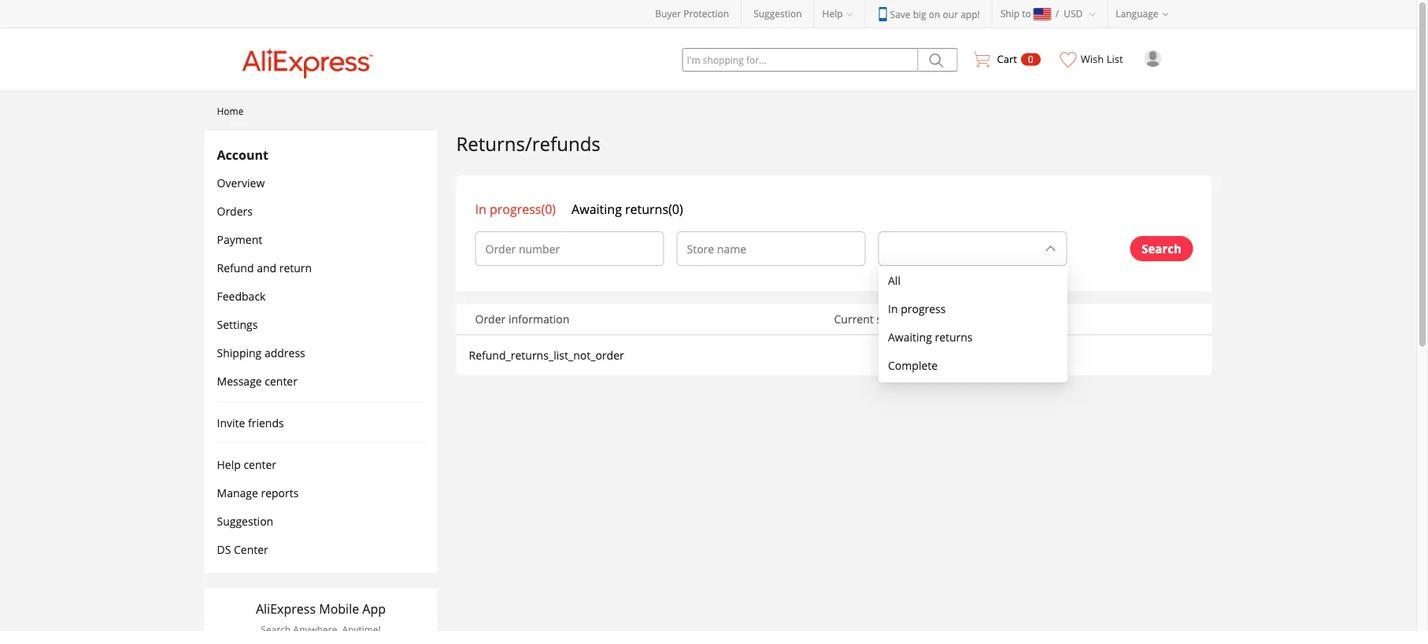 Task type: locate. For each thing, give the bounding box(es) containing it.
awaiting left returns(0)
[[572, 200, 622, 217]]

information
[[509, 312, 570, 327]]

awaiting down status
[[888, 330, 932, 345]]

friends
[[248, 415, 284, 430]]

wish list
[[1081, 52, 1123, 66]]

account
[[217, 146, 268, 163]]

message
[[217, 374, 262, 389]]

language link
[[1108, 0, 1181, 28]]

/ usd
[[1056, 7, 1083, 20]]

1 horizontal spatial suggestion
[[754, 7, 802, 20]]

center
[[265, 374, 298, 389], [244, 457, 276, 472]]

1 horizontal spatial awaiting
[[888, 330, 932, 345]]

help right suggestion link
[[823, 7, 843, 20]]

our
[[943, 7, 958, 20]]

help up "manage"
[[217, 457, 241, 472]]

current
[[834, 312, 874, 327]]

returns/refunds
[[456, 131, 601, 156]]

0 vertical spatial help
[[823, 7, 843, 20]]

1 vertical spatial in
[[888, 301, 898, 316]]

progress(0)
[[490, 200, 556, 217]]

save big on our app!
[[890, 7, 980, 20]]

0 horizontal spatial awaiting
[[572, 200, 622, 217]]

suggestion up the i'm shopping for... text box
[[754, 7, 802, 20]]

buyer
[[655, 7, 681, 20]]

awaiting for awaiting returns
[[888, 330, 932, 345]]

aliexpress mobile app
[[256, 601, 386, 618]]

shipping
[[217, 345, 262, 360]]

ship
[[1001, 7, 1020, 20]]

center up manage reports
[[244, 457, 276, 472]]

refund_returns_list_not_order
[[469, 348, 624, 363]]

app!
[[961, 7, 980, 20]]

suggestion
[[754, 7, 802, 20], [217, 514, 273, 529]]

None text field
[[889, 239, 1042, 258]]

returns
[[935, 330, 973, 345]]

home link
[[217, 104, 244, 117]]

1 vertical spatial center
[[244, 457, 276, 472]]

in progress
[[888, 301, 946, 316]]

current status
[[834, 312, 908, 327]]

invite
[[217, 415, 245, 430]]

0
[[1028, 53, 1034, 66]]

I'm shopping for... text field
[[682, 48, 919, 72]]

manage reports
[[217, 486, 299, 500]]

invite friends
[[217, 415, 284, 430]]

0 vertical spatial in
[[475, 200, 487, 217]]

home
[[217, 104, 244, 117]]

ds center
[[217, 542, 268, 557]]

list
[[1107, 52, 1123, 66]]

1 horizontal spatial in
[[888, 301, 898, 316]]

0 horizontal spatial suggestion
[[217, 514, 273, 529]]

option group
[[475, 200, 699, 217]]

awaiting
[[572, 200, 622, 217], [888, 330, 932, 345]]

suggestion up "ds center"
[[217, 514, 273, 529]]

center down address
[[265, 374, 298, 389]]

1 vertical spatial awaiting
[[888, 330, 932, 345]]

in down all
[[888, 301, 898, 316]]

0 vertical spatial center
[[265, 374, 298, 389]]

0 vertical spatial awaiting
[[572, 200, 622, 217]]

1 vertical spatial suggestion
[[217, 514, 273, 529]]

1 vertical spatial help
[[217, 457, 241, 472]]

all
[[888, 273, 901, 288]]

overview
[[217, 175, 265, 190]]

0 horizontal spatial help
[[217, 457, 241, 472]]

in for in progress(0)
[[475, 200, 487, 217]]

refund and return
[[217, 260, 312, 275]]

None submit
[[919, 48, 958, 72]]

0 horizontal spatial in
[[475, 200, 487, 217]]

0 vertical spatial suggestion
[[754, 7, 802, 20]]

to
[[1022, 7, 1031, 20]]

in
[[475, 200, 487, 217], [888, 301, 898, 316]]

complete
[[888, 358, 938, 373]]

1 horizontal spatial help
[[823, 7, 843, 20]]

help center
[[217, 457, 276, 472]]

search button
[[1131, 236, 1194, 261]]

in for in progress
[[888, 301, 898, 316]]

ds
[[217, 542, 231, 557]]

wish list link
[[1053, 28, 1132, 80]]

progress
[[901, 301, 946, 316]]

help
[[823, 7, 843, 20], [217, 457, 241, 472]]

status
[[877, 312, 908, 327]]

in left progress(0)
[[475, 200, 487, 217]]

awaiting returns(0)
[[572, 200, 683, 217]]



Task type: describe. For each thing, give the bounding box(es) containing it.
usd
[[1064, 7, 1083, 20]]

search
[[1142, 241, 1182, 257]]

cart
[[997, 52, 1017, 66]]

aliexpress
[[256, 601, 316, 618]]

orders
[[217, 204, 253, 219]]

center for message center
[[265, 374, 298, 389]]

app
[[363, 601, 386, 618]]

protection
[[684, 7, 729, 20]]

save big on our app! link
[[878, 7, 980, 21]]

awaiting for awaiting returns(0)
[[572, 200, 622, 217]]

awaiting returns
[[888, 330, 973, 345]]

chevronup image
[[1045, 243, 1057, 255]]

mobile
[[319, 601, 359, 618]]

language
[[1116, 7, 1159, 20]]

center for help center
[[244, 457, 276, 472]]

manage
[[217, 486, 258, 500]]

ship to
[[1001, 7, 1031, 20]]

order
[[475, 312, 506, 327]]

order information
[[475, 312, 570, 327]]

buyer protection
[[655, 7, 729, 20]]

on
[[929, 7, 941, 20]]

payment
[[217, 232, 262, 247]]

help for help center
[[217, 457, 241, 472]]

suggestion link
[[754, 7, 802, 20]]

/
[[1056, 7, 1059, 20]]

big
[[913, 7, 927, 20]]

address
[[265, 345, 305, 360]]

refund
[[217, 260, 254, 275]]

option group containing in progress(0)
[[475, 200, 699, 217]]

return
[[279, 260, 312, 275]]

message center
[[217, 374, 298, 389]]

Order number field
[[486, 235, 610, 263]]

returns(0)
[[625, 200, 683, 217]]

Store name field
[[687, 235, 811, 263]]

and
[[257, 260, 277, 275]]

save
[[890, 7, 911, 20]]

feedback
[[217, 289, 266, 304]]

settings
[[217, 317, 258, 332]]

buyer protection link
[[655, 7, 729, 20]]

shipping address
[[217, 345, 305, 360]]

center
[[234, 542, 268, 557]]

wish
[[1081, 52, 1104, 66]]

help for help
[[823, 7, 843, 20]]

in progress(0)
[[475, 200, 556, 217]]

reports
[[261, 486, 299, 500]]



Task type: vqa. For each thing, say whether or not it's contained in the screenshot.
אתר
no



